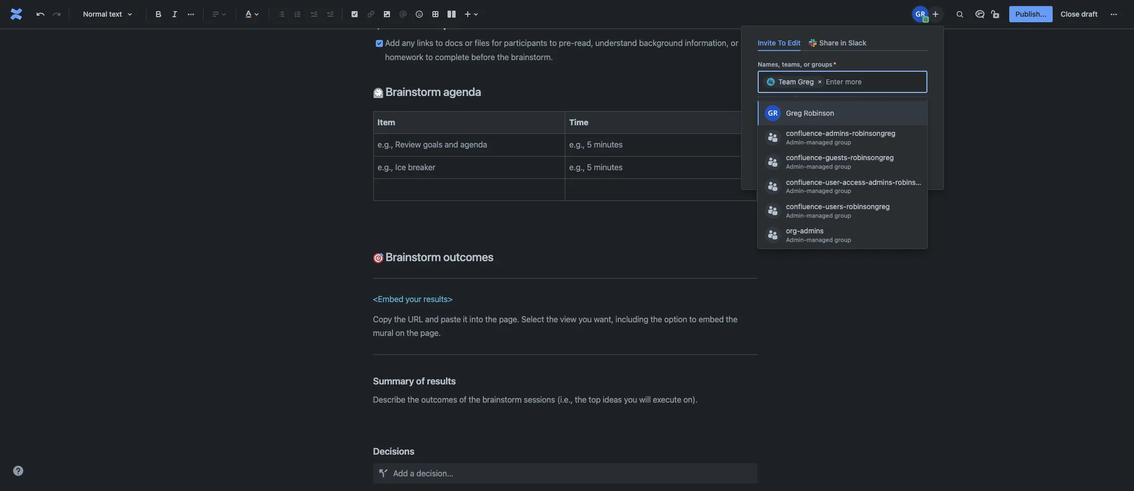Task type: vqa. For each thing, say whether or not it's contained in the screenshot.
more formatting Icon
yes



Task type: locate. For each thing, give the bounding box(es) containing it.
publish...
[[1016, 10, 1047, 18]]

and
[[875, 95, 885, 103]]

1 group icon image from the top
[[765, 130, 781, 146]]

4 group icon image from the top
[[765, 203, 781, 219]]

robinsongreg inside confluence-users-robinsongreg admin-managed group
[[847, 202, 890, 211]]

1 brainstorm from the top
[[386, 17, 441, 30]]

group icon image for confluence-guests-robinsongreg
[[765, 154, 781, 170]]

4 admin- from the top
[[786, 211, 807, 219]]

confluence image
[[8, 6, 24, 22]]

:timer: image
[[373, 88, 383, 98], [373, 88, 383, 98]]

group down confluence-users-robinsongreg admin-managed group
[[835, 236, 851, 243]]

group icon image for confluence-admins-robinsongreg
[[765, 130, 781, 146]]

confluence-
[[786, 129, 826, 138], [786, 153, 826, 162], [786, 178, 826, 186], [786, 202, 826, 211]]

see
[[800, 95, 810, 103]]

group icon image
[[765, 130, 781, 146], [765, 154, 781, 170], [765, 178, 781, 194], [765, 203, 781, 219], [765, 227, 781, 243]]

the
[[812, 95, 821, 103], [848, 95, 857, 103]]

greg left clear "icon"
[[798, 77, 814, 86]]

close
[[1061, 10, 1080, 18]]

access-
[[843, 178, 869, 186]]

bullet list ⌘⇧8 image
[[275, 8, 287, 20]]

<embed
[[373, 295, 403, 304]]

group icon image for confluence-users-robinsongreg
[[765, 203, 781, 219]]

0 vertical spatial admins-
[[826, 129, 852, 138]]

1 vertical spatial greg
[[786, 109, 802, 117]]

(optional)
[[786, 111, 815, 118]]

3 admin- from the top
[[786, 187, 807, 195]]

invite to edit image
[[930, 8, 942, 20]]

team greg
[[779, 77, 814, 86]]

team greg image
[[767, 78, 775, 86]]

1 managed from the top
[[807, 138, 833, 146]]

admin-
[[786, 138, 807, 146], [786, 163, 807, 170], [786, 187, 807, 195], [786, 211, 807, 219], [786, 236, 807, 243]]

greg robinson image
[[913, 6, 929, 22], [765, 105, 781, 121]]

confluence- for user-
[[786, 178, 826, 186]]

tab list containing invite to edit
[[754, 34, 932, 51]]

1 confluence- from the top
[[786, 129, 826, 138]]

bold ⌘b image
[[153, 8, 165, 20]]

redo ⌘⇧z image
[[51, 8, 63, 20]]

confluence image
[[8, 6, 24, 22]]

2 group from the top
[[835, 163, 851, 170]]

managed inside confluence-user-access-admins-robinsongreg admin-managed group
[[807, 187, 833, 195]]

comment icon image
[[974, 8, 986, 20]]

5 managed from the top
[[807, 236, 833, 243]]

greg down will
[[786, 109, 802, 117]]

<embed your results>
[[373, 295, 453, 304]]

0 horizontal spatial admins-
[[826, 129, 852, 138]]

mention image
[[397, 8, 409, 20]]

confluence-guests-robinsongreg admin-managed group
[[786, 153, 894, 170]]

layouts image
[[446, 8, 458, 20]]

robinsongreg
[[852, 129, 896, 138], [851, 153, 894, 162], [896, 178, 939, 186], [847, 202, 890, 211]]

the left page at the right of the page
[[848, 95, 857, 103]]

brainstorm for outcomes
[[386, 250, 441, 264]]

1 vertical spatial brainstorm
[[386, 85, 441, 99]]

your
[[887, 95, 900, 103], [406, 295, 422, 304]]

group down the "guests-"
[[835, 163, 851, 170]]

managed inside confluence-users-robinsongreg admin-managed group
[[807, 211, 833, 219]]

greg robinson
[[786, 109, 834, 117]]

pre-
[[443, 17, 465, 30]]

1 horizontal spatial greg robinson image
[[913, 6, 929, 22]]

managed for admins-
[[807, 138, 833, 146]]

tab list
[[754, 34, 932, 51]]

greg robinson image left "invite to edit" "image"
[[913, 6, 929, 22]]

greg robinson image down the recipients
[[765, 105, 781, 121]]

managed inside confluence-guests-robinsongreg admin-managed group
[[807, 163, 833, 170]]

confluence-user-access-admins-robinsongreg admin-managed group
[[786, 178, 939, 195]]

confluence- up 'users-'
[[786, 178, 826, 186]]

1 vertical spatial admins-
[[869, 178, 896, 186]]

results>
[[424, 295, 453, 304]]

outcomes
[[443, 250, 494, 264]]

admins- down confluence-guests-robinsongreg admin-managed group
[[869, 178, 896, 186]]

0 horizontal spatial your
[[406, 295, 422, 304]]

2 managed from the top
[[807, 163, 833, 170]]

managed down user-
[[807, 187, 833, 195]]

brainstorm
[[386, 17, 441, 30], [386, 85, 441, 99], [386, 250, 441, 264]]

admin- inside confluence-users-robinsongreg admin-managed group
[[786, 211, 807, 219]]

of left the results
[[416, 376, 425, 387]]

admins- up the "guests-"
[[826, 129, 852, 138]]

admins-
[[826, 129, 852, 138], [869, 178, 896, 186]]

more formatting image
[[185, 8, 197, 20]]

the right see
[[812, 95, 821, 103]]

1 horizontal spatial the
[[848, 95, 857, 103]]

your left the results>
[[406, 295, 422, 304]]

numbered list ⌘⇧7 image
[[292, 8, 304, 20]]

slack
[[848, 38, 867, 47]]

group inside confluence-admins-robinsongreg admin-managed group
[[835, 138, 851, 146]]

find and replace image
[[954, 8, 966, 20]]

1 group from the top
[[835, 138, 851, 146]]

0 horizontal spatial the
[[812, 95, 821, 103]]

group
[[835, 138, 851, 146], [835, 163, 851, 170], [835, 187, 851, 195], [835, 211, 851, 219], [835, 236, 851, 243]]

1 the from the left
[[812, 95, 821, 103]]

no restrictions image
[[990, 8, 1003, 20]]

0 horizontal spatial greg robinson image
[[765, 105, 781, 121]]

group inside confluence-users-robinsongreg admin-managed group
[[835, 211, 851, 219]]

brainstorm for agenda
[[386, 85, 441, 99]]

confluence- down (optional)
[[786, 129, 826, 138]]

confluence- for guests-
[[786, 153, 826, 162]]

name
[[823, 95, 839, 103]]

0 vertical spatial your
[[887, 95, 900, 103]]

confluence- up admins
[[786, 202, 826, 211]]

publish... button
[[1010, 6, 1053, 22]]

confluence-users-robinsongreg admin-managed group
[[786, 202, 890, 219]]

2 brainstorm from the top
[[386, 85, 441, 99]]

greg
[[798, 77, 814, 86], [786, 109, 802, 117]]

your inside main content area, start typing to enter text. text box
[[406, 295, 422, 304]]

will
[[789, 95, 799, 103]]

robinsongreg for confluence-guests-robinsongreg
[[851, 153, 894, 162]]

group inside confluence-guests-robinsongreg admin-managed group
[[835, 163, 851, 170]]

admins- inside confluence-admins-robinsongreg admin-managed group
[[826, 129, 852, 138]]

recipients
[[758, 95, 788, 103]]

share in slack
[[819, 38, 867, 47]]

1 horizontal spatial of
[[840, 95, 846, 103]]

managed down admins
[[807, 236, 833, 243]]

close draft button
[[1055, 6, 1104, 22]]

3 confluence- from the top
[[786, 178, 826, 186]]

3 managed from the top
[[807, 187, 833, 195]]

4 confluence- from the top
[[786, 202, 826, 211]]

1 admin- from the top
[[786, 138, 807, 146]]

managed up admins
[[807, 211, 833, 219]]

5 admin- from the top
[[786, 236, 807, 243]]

your right and on the top of the page
[[887, 95, 900, 103]]

4 group from the top
[[835, 211, 851, 219]]

managed inside confluence-admins-robinsongreg admin-managed group
[[807, 138, 833, 146]]

admin- inside confluence-user-access-admins-robinsongreg admin-managed group
[[786, 187, 807, 195]]

group down 'users-'
[[835, 211, 851, 219]]

2 group icon image from the top
[[765, 154, 781, 170]]

1 vertical spatial your
[[406, 295, 422, 304]]

:seedling: image
[[373, 20, 383, 30], [373, 20, 383, 30]]

brainstorm outcomes
[[383, 250, 494, 264]]

org-
[[786, 226, 800, 235]]

normal
[[83, 10, 107, 18]]

results
[[427, 376, 456, 387]]

Main content area, start typing to enter text. text field
[[367, 0, 763, 483]]

1 horizontal spatial admins-
[[869, 178, 896, 186]]

confluence- inside confluence-guests-robinsongreg admin-managed group
[[786, 153, 826, 162]]

admin- inside confluence-guests-robinsongreg admin-managed group
[[786, 163, 807, 170]]

decisions
[[373, 445, 414, 457]]

table image
[[429, 8, 442, 20]]

robinsongreg inside confluence-user-access-admins-robinsongreg admin-managed group
[[896, 178, 939, 186]]

:dart: image
[[373, 253, 383, 263], [373, 253, 383, 263]]

1 vertical spatial of
[[416, 376, 425, 387]]

managed
[[807, 138, 833, 146], [807, 163, 833, 170], [807, 187, 833, 195], [807, 211, 833, 219], [807, 236, 833, 243]]

confluence- inside confluence-users-robinsongreg admin-managed group
[[786, 202, 826, 211]]

normal text
[[83, 10, 122, 18]]

confluence- inside confluence-admins-robinsongreg admin-managed group
[[786, 129, 826, 138]]

2 admin- from the top
[[786, 163, 807, 170]]

managed up the "guests-"
[[807, 138, 833, 146]]

5 group icon image from the top
[[765, 227, 781, 243]]

4 managed from the top
[[807, 211, 833, 219]]

of
[[840, 95, 846, 103], [416, 376, 425, 387]]

confluence- up user-
[[786, 153, 826, 162]]

admin- for confluence-admins-robinsongreg
[[786, 138, 807, 146]]

0 vertical spatial brainstorm
[[386, 17, 441, 30]]

1 horizontal spatial your
[[887, 95, 900, 103]]

admin- inside org-admins admin-managed group
[[786, 236, 807, 243]]

decision image
[[375, 465, 391, 481]]

confluence- inside confluence-user-access-admins-robinsongreg admin-managed group
[[786, 178, 826, 186]]

team
[[779, 77, 796, 86]]

group down user-
[[835, 187, 851, 195]]

3 group from the top
[[835, 187, 851, 195]]

undo ⌘z image
[[34, 8, 46, 20]]

of right name
[[840, 95, 846, 103]]

outdent ⇧tab image
[[308, 8, 320, 20]]

draft
[[1082, 10, 1098, 18]]

summary
[[373, 376, 414, 387]]

3 brainstorm from the top
[[386, 250, 441, 264]]

robinsongreg inside confluence-admins-robinsongreg admin-managed group
[[852, 129, 896, 138]]

admin- inside confluence-admins-robinsongreg admin-managed group
[[786, 138, 807, 146]]

robinsongreg for confluence-users-robinsongreg
[[847, 202, 890, 211]]

group for guests-
[[835, 163, 851, 170]]

0 horizontal spatial of
[[416, 376, 425, 387]]

robinsongreg inside confluence-guests-robinsongreg admin-managed group
[[851, 153, 894, 162]]

group up the "guests-"
[[835, 138, 851, 146]]

managed down the "guests-"
[[807, 163, 833, 170]]

5 group from the top
[[835, 236, 851, 243]]

3 group icon image from the top
[[765, 178, 781, 194]]

time
[[569, 118, 589, 127]]

2 confluence- from the top
[[786, 153, 826, 162]]

confluence-admins-robinsongreg admin-managed group
[[786, 129, 896, 146]]

2 vertical spatial brainstorm
[[386, 250, 441, 264]]

brainstorm for pre-
[[386, 17, 441, 30]]



Task type: describe. For each thing, give the bounding box(es) containing it.
close draft
[[1061, 10, 1098, 18]]

2 the from the left
[[848, 95, 857, 103]]

managed for guests-
[[807, 163, 833, 170]]

agenda
[[443, 85, 481, 99]]

group inside org-admins admin-managed group
[[835, 236, 851, 243]]

groups
[[812, 61, 833, 68]]

message
[[901, 95, 927, 103]]

message (optional)
[[758, 111, 815, 118]]

group icon image for org-admins
[[765, 227, 781, 243]]

summary of results
[[373, 376, 456, 387]]

robinsongreg for confluence-admins-robinsongreg
[[852, 129, 896, 138]]

0 vertical spatial greg
[[798, 77, 814, 86]]

group inside confluence-user-access-admins-robinsongreg admin-managed group
[[835, 187, 851, 195]]

work
[[465, 17, 490, 30]]

Message (optional) text field
[[758, 121, 928, 159]]

italic ⌘i image
[[169, 8, 181, 20]]

invite to edit
[[758, 38, 801, 47]]

more image
[[1108, 8, 1120, 20]]

*
[[834, 61, 837, 68]]

admin- for confluence-users-robinsongreg
[[786, 211, 807, 219]]

managed inside org-admins admin-managed group
[[807, 236, 833, 243]]

message
[[758, 111, 784, 118]]

group icon image for confluence-user-access-admins-robinsongreg
[[765, 178, 781, 194]]

org-admins admin-managed group
[[786, 226, 851, 243]]

admins- inside confluence-user-access-admins-robinsongreg admin-managed group
[[869, 178, 896, 186]]

add image, video, or file image
[[381, 8, 393, 20]]

admin- for confluence-guests-robinsongreg
[[786, 163, 807, 170]]

teams,
[[782, 61, 802, 68]]

or
[[804, 61, 810, 68]]

help image
[[12, 465, 24, 477]]

link image
[[365, 8, 377, 20]]

page
[[859, 95, 873, 103]]

1 vertical spatial greg robinson image
[[765, 105, 781, 121]]

text
[[109, 10, 122, 18]]

recipients will see the name of the page and your message
[[758, 95, 927, 103]]

brainstorm agenda
[[383, 85, 481, 99]]

item
[[378, 118, 395, 127]]

edit
[[788, 38, 801, 47]]

managed for users-
[[807, 211, 833, 219]]

to
[[778, 38, 786, 47]]

names, teams, or groups *
[[758, 61, 837, 68]]

users-
[[826, 202, 847, 211]]

in
[[841, 38, 847, 47]]

Names, teams, or groups text field
[[826, 77, 888, 87]]

invite
[[758, 38, 776, 47]]

guests-
[[826, 153, 851, 162]]

indent tab image
[[324, 8, 336, 20]]

user-
[[826, 178, 843, 186]]

0 vertical spatial of
[[840, 95, 846, 103]]

share
[[819, 38, 839, 47]]

group for users-
[[835, 211, 851, 219]]

confluence- for users-
[[786, 202, 826, 211]]

0 vertical spatial greg robinson image
[[913, 6, 929, 22]]

confluence- for admins-
[[786, 129, 826, 138]]

admins
[[800, 226, 824, 235]]

group for admins-
[[835, 138, 851, 146]]

of inside main content area, start typing to enter text. text box
[[416, 376, 425, 387]]

names,
[[758, 61, 780, 68]]

emoji image
[[413, 8, 425, 20]]

normal text button
[[73, 3, 142, 25]]

clear image
[[816, 78, 824, 86]]

action item image
[[349, 8, 361, 20]]

robinson
[[804, 109, 834, 117]]

brainstorm pre-work
[[383, 17, 490, 30]]



